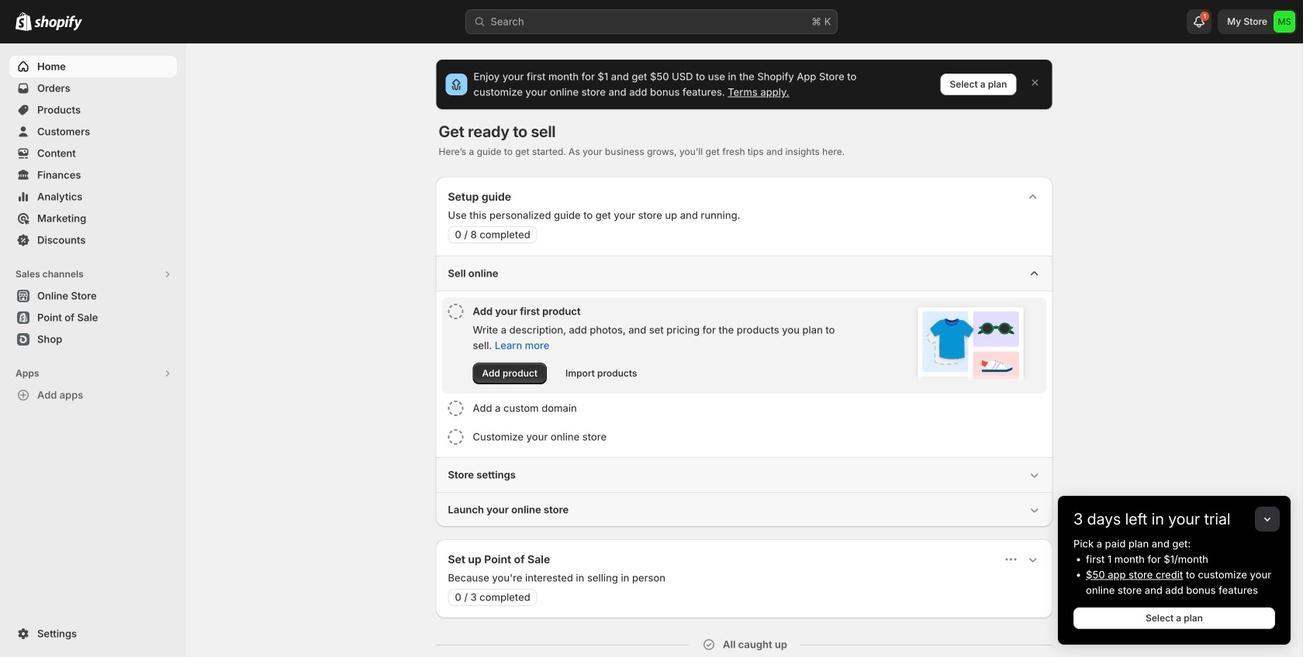 Task type: describe. For each thing, give the bounding box(es) containing it.
setup guide region
[[436, 177, 1053, 528]]

add your first product group
[[442, 298, 1047, 394]]

1 horizontal spatial shopify image
[[34, 15, 82, 31]]

my store image
[[1274, 11, 1296, 33]]

mark add your first product as done image
[[448, 304, 464, 320]]

mark customize your online store as done image
[[448, 430, 464, 445]]

add a custom domain group
[[442, 395, 1047, 423]]

customize your online store group
[[442, 424, 1047, 452]]

0 horizontal spatial shopify image
[[16, 12, 32, 31]]



Task type: locate. For each thing, give the bounding box(es) containing it.
shopify image
[[16, 12, 32, 31], [34, 15, 82, 31]]

sell online group
[[436, 256, 1053, 458]]

guide categories group
[[436, 256, 1053, 528]]

mark add a custom domain as done image
[[448, 401, 464, 417]]



Task type: vqa. For each thing, say whether or not it's contained in the screenshot.
the unit,
no



